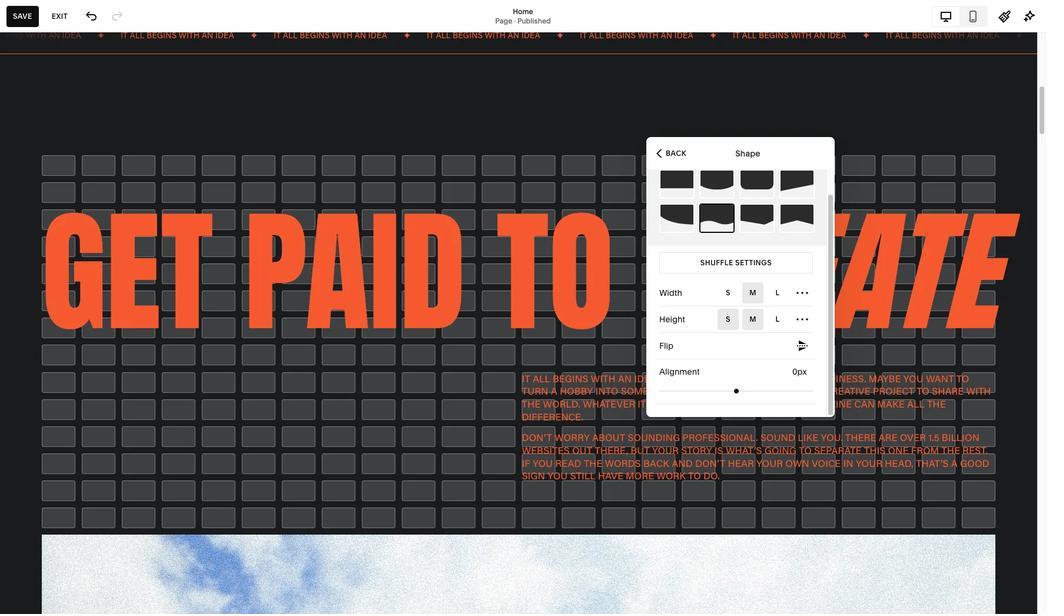 Task type: locate. For each thing, give the bounding box(es) containing it.
1 vertical spatial settings
[[19, 515, 56, 527]]

analytics link
[[19, 157, 131, 171]]

0 vertical spatial settings
[[735, 258, 772, 267]]

1 vertical spatial m
[[749, 315, 756, 324]]

shuffle settings button
[[659, 253, 813, 274]]

m for width
[[749, 288, 756, 297]]

2 l from the top
[[775, 315, 780, 324]]

settings down asset
[[19, 515, 56, 527]]

wavy shape image
[[700, 205, 733, 232]]

2 s from the top
[[726, 315, 730, 324]]

page
[[495, 16, 512, 25]]

m
[[749, 288, 756, 297], [749, 315, 756, 324]]

0 vertical spatial option group
[[718, 283, 813, 304]]

scheduling link
[[19, 178, 131, 192]]

2 m from the top
[[749, 315, 756, 324]]

2 option group from the top
[[718, 309, 813, 330]]

james
[[47, 574, 69, 583]]

back button
[[653, 140, 690, 166]]

rounded shape image
[[700, 171, 733, 198]]

james.peterson1902@gmail.com
[[47, 584, 155, 593]]

settings
[[735, 258, 772, 267], [19, 515, 56, 527]]

1 vertical spatial s
[[726, 315, 730, 324]]

s down shuffle settings button
[[726, 288, 730, 297]]

m for height
[[749, 315, 756, 324]]

slanted shape image
[[781, 171, 814, 198]]

1 vertical spatial l
[[775, 315, 780, 324]]

analytics
[[19, 158, 61, 170]]

1 m from the top
[[749, 288, 756, 297]]

0 horizontal spatial settings
[[19, 515, 56, 527]]

Alignment range field
[[659, 378, 813, 404]]

0 vertical spatial m
[[749, 288, 756, 297]]

s for height
[[726, 315, 730, 324]]

settings inside button
[[735, 258, 772, 267]]

settings right shuffle
[[735, 258, 772, 267]]

s for width
[[726, 288, 730, 297]]

pointed shape image
[[781, 205, 814, 232]]

scheduling
[[19, 179, 70, 191]]

0 vertical spatial l
[[775, 288, 780, 297]]

1 l from the top
[[775, 288, 780, 297]]

help
[[19, 536, 40, 548]]

option group
[[718, 283, 813, 304], [718, 309, 813, 330]]

asset library
[[19, 494, 78, 505]]

s right height on the right bottom of the page
[[726, 315, 730, 324]]

soft corners shape image
[[741, 171, 773, 198]]

alignment
[[659, 367, 700, 377]]

0 vertical spatial s
[[726, 288, 730, 297]]

1 horizontal spatial settings
[[735, 258, 772, 267]]

tab list
[[932, 7, 987, 26]]

s
[[726, 288, 730, 297], [726, 315, 730, 324]]

peterson
[[70, 574, 101, 583]]

1 s from the top
[[726, 288, 730, 297]]

l
[[775, 288, 780, 297], [775, 315, 780, 324]]

1 option group from the top
[[718, 283, 813, 304]]

james peterson james.peterson1902@gmail.com
[[47, 574, 155, 593]]

1 vertical spatial option group
[[718, 309, 813, 330]]



Task type: vqa. For each thing, say whether or not it's contained in the screenshot.
"Ready"
no



Task type: describe. For each thing, give the bounding box(es) containing it.
back
[[666, 149, 686, 157]]

exit
[[52, 11, 68, 20]]

save button
[[6, 6, 39, 27]]

published
[[517, 16, 551, 25]]

home page · published
[[495, 7, 551, 25]]

save
[[13, 11, 32, 20]]

jagged shape image
[[741, 205, 773, 232]]

height
[[659, 314, 685, 325]]

scalloped shape image
[[660, 205, 693, 232]]

option group for height
[[718, 309, 813, 330]]

Alignment text field
[[792, 366, 809, 379]]

exit button
[[45, 6, 74, 27]]

asset library link
[[19, 493, 131, 507]]

no shape image
[[660, 171, 693, 198]]

shape
[[735, 148, 760, 159]]

home
[[513, 7, 533, 16]]

option group for width
[[718, 283, 813, 304]]

l for height
[[775, 315, 780, 324]]

asset
[[19, 494, 45, 505]]

width
[[659, 288, 682, 298]]

flip
[[659, 341, 673, 351]]

settings link
[[19, 514, 131, 528]]

shuffle
[[700, 258, 733, 267]]

help link
[[19, 535, 40, 548]]

·
[[514, 16, 516, 25]]

shuffle settings
[[700, 258, 772, 267]]

l for width
[[775, 288, 780, 297]]

library
[[47, 494, 78, 505]]



